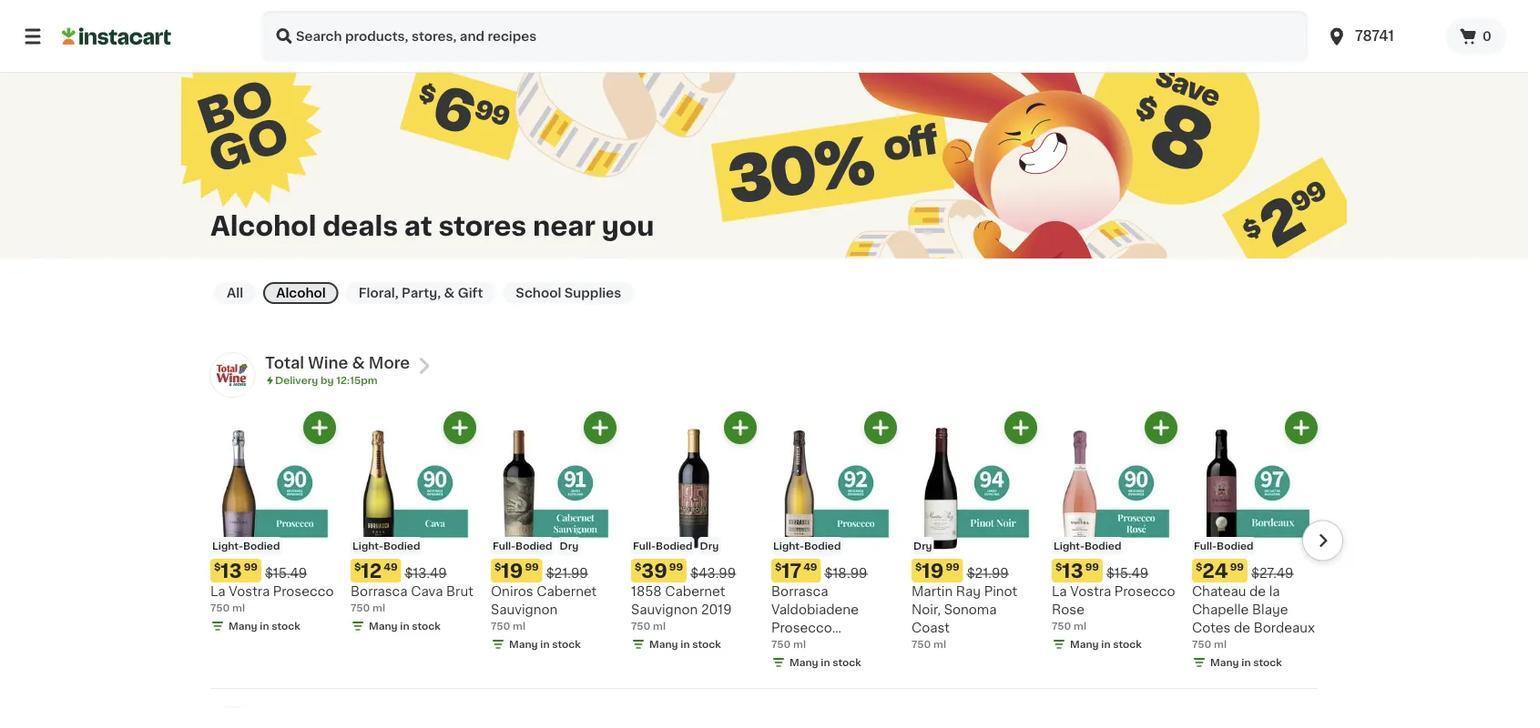 Task type: locate. For each thing, give the bounding box(es) containing it.
ml inside la vostra prosecco 750 ml
[[232, 604, 245, 614]]

full-bodied dry up '$ 39 99'
[[633, 542, 719, 552]]

vostra
[[229, 586, 270, 599], [1071, 586, 1112, 599]]

2 cabernet from the left
[[665, 586, 726, 599]]

$21.99 for martin ray pinot noir, sonoma coast
[[967, 568, 1009, 580]]

alcohol deals at stores near you
[[210, 213, 655, 239]]

1 $15.49 from the left
[[265, 568, 307, 580]]

1 horizontal spatial borrasca
[[772, 586, 829, 599]]

3 light-bodied from the left
[[774, 542, 841, 552]]

pinot
[[985, 586, 1018, 599]]

$ 13 99 up rose
[[1056, 562, 1100, 581]]

$ up oniros at left
[[495, 563, 501, 573]]

1 horizontal spatial $ 13 99
[[1056, 562, 1100, 581]]

1 13 from the left
[[221, 562, 242, 581]]

light-bodied up $ 12 49
[[353, 542, 420, 552]]

13 up la vostra prosecco 750 ml
[[221, 562, 242, 581]]

vostra inside la vostra prosecco rose 750 ml
[[1071, 586, 1112, 599]]

many in stock down 'superiore'
[[790, 658, 862, 668]]

8 product group from the left
[[1193, 412, 1318, 671]]

0 horizontal spatial add image
[[308, 417, 331, 440]]

borrasca for borrasca valdobiadene prosecco superiore docg
[[772, 586, 829, 599]]

bodied up the $ 24 99
[[1217, 542, 1254, 552]]

$ up la vostra prosecco 750 ml
[[214, 563, 221, 573]]

2 add image from the left
[[449, 417, 472, 440]]

dry for 39
[[700, 542, 719, 552]]

stock down la vostra prosecco 750 ml
[[272, 622, 301, 632]]

stock down 2019
[[693, 640, 722, 650]]

1 horizontal spatial vostra
[[1071, 586, 1112, 599]]

2 horizontal spatial full-
[[1195, 542, 1217, 552]]

martin
[[912, 586, 953, 599]]

$ up 1858
[[635, 563, 642, 573]]

1 light- from the left
[[212, 542, 243, 552]]

stock down borrasca cava brut 750 ml
[[412, 622, 441, 632]]

4 $ from the left
[[635, 563, 642, 573]]

1 add image from the left
[[308, 417, 331, 440]]

0 horizontal spatial $15.49
[[265, 568, 307, 580]]

1 $ from the left
[[214, 563, 221, 573]]

1 99 from the left
[[244, 563, 258, 573]]

99 right 39
[[670, 563, 684, 573]]

2 full- from the left
[[633, 542, 656, 552]]

many in stock down "chateau de la chapelle blaye cotes de bordeaux 750 ml"
[[1211, 658, 1283, 668]]

chateau
[[1193, 586, 1247, 599]]

prosecco inside la vostra prosecco 750 ml
[[273, 586, 334, 599]]

instacart logo image
[[62, 26, 171, 47]]

99 up oniros at left
[[525, 563, 539, 573]]

$18.99
[[825, 568, 868, 580]]

light- up la vostra prosecco 750 ml
[[212, 542, 243, 552]]

1 horizontal spatial sauvignon
[[631, 604, 698, 617]]

0 horizontal spatial dry
[[560, 542, 579, 552]]

0 horizontal spatial full-
[[493, 542, 516, 552]]

many down the cotes
[[1211, 658, 1240, 668]]

1 bodied from the left
[[243, 542, 280, 552]]

5 99 from the left
[[1086, 563, 1100, 573]]

$ 24 99
[[1196, 562, 1245, 581]]

in down oniros cabernet sauvignon 750 ml
[[541, 640, 550, 650]]

alcohol up all
[[210, 213, 317, 239]]

1 horizontal spatial la
[[1052, 586, 1068, 599]]

$ 19 99
[[495, 562, 539, 581], [916, 562, 960, 581]]

$21.99 for oniros cabernet sauvignon
[[546, 568, 588, 580]]

1 19 from the left
[[501, 562, 523, 581]]

750 inside la vostra prosecco 750 ml
[[210, 604, 230, 614]]

1 light-bodied from the left
[[212, 542, 280, 552]]

& for wine
[[352, 356, 365, 371]]

stock down bordeaux
[[1254, 658, 1283, 668]]

$21.99 up pinot
[[967, 568, 1009, 580]]

1 horizontal spatial 49
[[804, 563, 818, 573]]

prosecco
[[273, 586, 334, 599], [1115, 586, 1176, 599], [772, 622, 833, 635]]

light- for borrasca cava brut
[[353, 542, 384, 552]]

2 $15.49 from the left
[[1107, 568, 1149, 580]]

99 inside the $ 24 99
[[1231, 563, 1245, 573]]

cabernet inside oniros cabernet sauvignon 750 ml
[[537, 586, 597, 599]]

ml
[[232, 604, 245, 614], [373, 604, 385, 614], [513, 622, 526, 632], [653, 622, 666, 632], [1074, 622, 1087, 632], [794, 640, 806, 650], [934, 640, 947, 650], [1215, 640, 1227, 650]]

in down la vostra prosecco 750 ml
[[260, 622, 269, 632]]

cabernet down $39.99 original price: $43.99 element
[[665, 586, 726, 599]]

full-bodied dry up oniros at left
[[493, 542, 579, 552]]

2 add image from the left
[[729, 417, 752, 440]]

product group
[[210, 412, 336, 634], [351, 412, 477, 634], [491, 412, 617, 652], [631, 412, 757, 652], [772, 412, 898, 671], [912, 412, 1038, 652], [1052, 412, 1178, 652], [1193, 412, 1318, 671]]

light- up rose
[[1054, 542, 1085, 552]]

2 13 from the left
[[1063, 562, 1084, 581]]

1 horizontal spatial 19
[[922, 562, 944, 581]]

dry up martin
[[914, 542, 933, 552]]

$13.99 original price: $15.49 element up la vostra prosecco 750 ml
[[210, 559, 336, 583]]

cabernet
[[537, 586, 597, 599], [665, 586, 726, 599]]

full-bodied dry for 19
[[493, 542, 579, 552]]

None search field
[[262, 11, 1309, 62]]

add image
[[589, 417, 612, 440], [729, 417, 752, 440], [1010, 417, 1033, 440], [1150, 417, 1173, 440], [1291, 417, 1313, 440]]

2 horizontal spatial dry
[[914, 542, 933, 552]]

dry
[[560, 542, 579, 552], [700, 542, 719, 552], [914, 542, 933, 552]]

1 horizontal spatial prosecco
[[772, 622, 833, 635]]

product group containing 17
[[772, 412, 898, 671]]

school
[[516, 287, 562, 300]]

in down borrasca cava brut 750 ml
[[400, 622, 410, 632]]

school supplies link
[[503, 282, 634, 304]]

stock down la vostra prosecco rose 750 ml
[[1114, 640, 1142, 650]]

3 add image from the left
[[870, 417, 893, 440]]

stock down docg
[[833, 658, 862, 668]]

light- for la vostra prosecco rose
[[1054, 542, 1085, 552]]

$15.49 up la vostra prosecco rose 750 ml
[[1107, 568, 1149, 580]]

0 horizontal spatial vostra
[[229, 586, 270, 599]]

many in stock down 1858 cabernet sauvignon 2019 750 ml
[[650, 640, 722, 650]]

$ inside '$ 17 49'
[[775, 563, 782, 573]]

3 light- from the left
[[774, 542, 804, 552]]

2 $ 19 99 from the left
[[916, 562, 960, 581]]

750 inside oniros cabernet sauvignon 750 ml
[[491, 622, 511, 632]]

19 up oniros at left
[[501, 562, 523, 581]]

0 horizontal spatial cabernet
[[537, 586, 597, 599]]

2 $19.99 original price: $21.99 element from the left
[[912, 559, 1038, 583]]

add image for 12
[[449, 417, 472, 440]]

$21.99
[[546, 568, 588, 580], [967, 568, 1009, 580]]

2 dry from the left
[[700, 542, 719, 552]]

0 vertical spatial alcohol
[[210, 213, 317, 239]]

2 $21.99 from the left
[[967, 568, 1009, 580]]

$ up martin
[[916, 563, 922, 573]]

0 horizontal spatial la
[[210, 586, 226, 599]]

1 la from the left
[[210, 586, 226, 599]]

1 horizontal spatial add image
[[449, 417, 472, 440]]

sauvignon down 1858
[[631, 604, 698, 617]]

full- up the 24
[[1195, 542, 1217, 552]]

$ 12 49
[[354, 562, 398, 581]]

$ for 1858 cabernet sauvignon 2019
[[635, 563, 642, 573]]

3 $ from the left
[[495, 563, 501, 573]]

many in stock
[[229, 622, 301, 632], [369, 622, 441, 632], [509, 640, 581, 650], [650, 640, 722, 650], [1071, 640, 1142, 650], [790, 658, 862, 668], [1211, 658, 1283, 668]]

750 ml
[[772, 640, 806, 650]]

dry up oniros cabernet sauvignon 750 ml
[[560, 542, 579, 552]]

sauvignon for 39
[[631, 604, 698, 617]]

$
[[214, 563, 221, 573], [354, 563, 361, 573], [495, 563, 501, 573], [635, 563, 642, 573], [775, 563, 782, 573], [916, 563, 922, 573], [1056, 563, 1063, 573], [1196, 563, 1203, 573]]

1 $ 13 99 from the left
[[214, 562, 258, 581]]

alcohol
[[210, 213, 317, 239], [276, 287, 326, 300]]

de down chapelle
[[1235, 622, 1251, 635]]

1 $19.99 original price: $21.99 element from the left
[[491, 559, 617, 583]]

$19.99 original price: $21.99 element
[[491, 559, 617, 583], [912, 559, 1038, 583]]

$13.99 original price: $15.49 element for rose
[[1052, 559, 1178, 583]]

2 borrasca from the left
[[772, 586, 829, 599]]

2 product group from the left
[[351, 412, 477, 634]]

bodied up '$ 39 99'
[[656, 542, 693, 552]]

many down la vostra prosecco 750 ml
[[229, 622, 258, 632]]

99 up ray
[[946, 563, 960, 573]]

49
[[384, 563, 398, 573], [804, 563, 818, 573]]

0 horizontal spatial 49
[[384, 563, 398, 573]]

1 49 from the left
[[384, 563, 398, 573]]

19 for martin ray pinot noir, sonoma coast
[[922, 562, 944, 581]]

la vostra prosecco 750 ml
[[210, 586, 334, 614]]

la inside la vostra prosecco 750 ml
[[210, 586, 226, 599]]

$13.99 original price: $15.49 element up la vostra prosecco rose 750 ml
[[1052, 559, 1178, 583]]

$13.99 original price: $15.49 element for 750
[[210, 559, 336, 583]]

49 inside $ 12 49
[[384, 563, 398, 573]]

1 full-bodied dry from the left
[[493, 542, 579, 552]]

1 add image from the left
[[589, 417, 612, 440]]

full- up 39
[[633, 542, 656, 552]]

prosecco inside la vostra prosecco rose 750 ml
[[1115, 586, 1176, 599]]

7 bodied from the left
[[1217, 542, 1254, 552]]

in down 1858 cabernet sauvignon 2019 750 ml
[[681, 640, 690, 650]]

borrasca
[[351, 586, 408, 599], [772, 586, 829, 599]]

6 $ from the left
[[916, 563, 922, 573]]

1 vertical spatial alcohol
[[276, 287, 326, 300]]

$21.99 up oniros cabernet sauvignon 750 ml
[[546, 568, 588, 580]]

in down "chateau de la chapelle blaye cotes de bordeaux 750 ml"
[[1242, 658, 1252, 668]]

light-bodied up '$ 17 49'
[[774, 542, 841, 552]]

many in stock for chateau de la chapelle blaye cotes de bordeaux
[[1211, 658, 1283, 668]]

add image for chateau
[[1291, 417, 1313, 440]]

49 inside '$ 17 49'
[[804, 563, 818, 573]]

750
[[210, 604, 230, 614], [351, 604, 370, 614], [491, 622, 511, 632], [631, 622, 651, 632], [1052, 622, 1072, 632], [772, 640, 791, 650], [912, 640, 932, 650], [1193, 640, 1212, 650]]

$27.49
[[1252, 568, 1294, 580]]

4 bodied from the left
[[656, 542, 693, 552]]

$ 19 99 up martin
[[916, 562, 960, 581]]

light- up 12
[[353, 542, 384, 552]]

bodied up oniros at left
[[516, 542, 553, 552]]

1 vertical spatial &
[[352, 356, 365, 371]]

$ 13 99
[[214, 562, 258, 581], [1056, 562, 1100, 581]]

$19.99 original price: $21.99 element up ray
[[912, 559, 1038, 583]]

light-bodied for borrasca cava brut
[[353, 542, 420, 552]]

you
[[602, 213, 655, 239]]

13 up rose
[[1063, 562, 1084, 581]]

many in stock down borrasca cava brut 750 ml
[[369, 622, 441, 632]]

borrasca inside borrasca cava brut 750 ml
[[351, 586, 408, 599]]

bodied up $17.49 original price: $18.99 element
[[804, 542, 841, 552]]

49 for 12
[[384, 563, 398, 573]]

7 product group from the left
[[1052, 412, 1178, 652]]

5 product group from the left
[[772, 412, 898, 671]]

floral, party, & gift
[[359, 287, 483, 300]]

4 add image from the left
[[1150, 417, 1173, 440]]

1 horizontal spatial full-bodied dry
[[633, 542, 719, 552]]

2 light-bodied from the left
[[353, 542, 420, 552]]

prosecco inside borrasca valdobiadene prosecco superiore docg
[[772, 622, 833, 635]]

99 for la vostra prosecco
[[244, 563, 258, 573]]

$ up chateau
[[1196, 563, 1203, 573]]

99 right the 24
[[1231, 563, 1245, 573]]

1 horizontal spatial dry
[[700, 542, 719, 552]]

1 sauvignon from the left
[[491, 604, 558, 617]]

1 cabernet from the left
[[537, 586, 597, 599]]

noir,
[[912, 604, 941, 617]]

0 horizontal spatial $19.99 original price: $21.99 element
[[491, 559, 617, 583]]

full-bodied dry for 39
[[633, 542, 719, 552]]

light- up the 17
[[774, 542, 804, 552]]

at
[[404, 213, 433, 239]]

78741 button
[[1327, 11, 1436, 62]]

stock
[[272, 622, 301, 632], [412, 622, 441, 632], [552, 640, 581, 650], [693, 640, 722, 650], [1114, 640, 1142, 650], [833, 658, 862, 668], [1254, 658, 1283, 668]]

product group containing 39
[[631, 412, 757, 652]]

de
[[1250, 586, 1267, 599], [1235, 622, 1251, 635]]

many down 'superiore'
[[790, 658, 819, 668]]

$ up borrasca cava brut 750 ml
[[354, 563, 361, 573]]

in for borrasca valdobiadene prosecco superiore docg
[[821, 658, 831, 668]]

99 up la vostra prosecco 750 ml
[[244, 563, 258, 573]]

4 light- from the left
[[1054, 542, 1085, 552]]

3 99 from the left
[[670, 563, 684, 573]]

19
[[501, 562, 523, 581], [922, 562, 944, 581]]

& left the gift
[[444, 287, 455, 300]]

1 borrasca from the left
[[351, 586, 408, 599]]

in
[[260, 622, 269, 632], [400, 622, 410, 632], [541, 640, 550, 650], [681, 640, 690, 650], [1102, 640, 1111, 650], [821, 658, 831, 668], [1242, 658, 1252, 668]]

rose
[[1052, 604, 1085, 617]]

1 vostra from the left
[[229, 586, 270, 599]]

borrasca for borrasca cava brut 750 ml
[[351, 586, 408, 599]]

$15.49 up la vostra prosecco 750 ml
[[265, 568, 307, 580]]

4 99 from the left
[[946, 563, 960, 573]]

1 horizontal spatial $ 19 99
[[916, 562, 960, 581]]

2 49 from the left
[[804, 563, 818, 573]]

sauvignon down oniros at left
[[491, 604, 558, 617]]

0 horizontal spatial &
[[352, 356, 365, 371]]

1 horizontal spatial full-
[[633, 542, 656, 552]]

1 horizontal spatial 13
[[1063, 562, 1084, 581]]

ray
[[957, 586, 981, 599]]

$12.49 original price: $13.49 element
[[351, 559, 477, 583]]

la
[[210, 586, 226, 599], [1052, 586, 1068, 599]]

$ for borrasca cava brut
[[354, 563, 361, 573]]

la inside la vostra prosecco rose 750 ml
[[1052, 586, 1068, 599]]

$ 39 99
[[635, 562, 684, 581]]

1 horizontal spatial $15.49
[[1107, 568, 1149, 580]]

0 vertical spatial de
[[1250, 586, 1267, 599]]

6 99 from the left
[[1231, 563, 1245, 573]]

2 $ from the left
[[354, 563, 361, 573]]

borrasca inside borrasca valdobiadene prosecco superiore docg
[[772, 586, 829, 599]]

$ up rose
[[1056, 563, 1063, 573]]

$ 19 99 up oniros at left
[[495, 562, 539, 581]]

& up 12:15pm
[[352, 356, 365, 371]]

in down 'superiore'
[[821, 658, 831, 668]]

$ inside '$ 39 99'
[[635, 563, 642, 573]]

many
[[229, 622, 258, 632], [369, 622, 398, 632], [509, 640, 538, 650], [650, 640, 679, 650], [1071, 640, 1100, 650], [790, 658, 819, 668], [1211, 658, 1240, 668]]

many down 1858 cabernet sauvignon 2019 750 ml
[[650, 640, 679, 650]]

2 bodied from the left
[[384, 542, 420, 552]]

$ for martin ray pinot noir, sonoma coast
[[916, 563, 922, 573]]

delivery
[[275, 376, 318, 386]]

sauvignon
[[491, 604, 558, 617], [631, 604, 698, 617]]

3 full- from the left
[[1195, 542, 1217, 552]]

light-bodied up rose
[[1054, 542, 1122, 552]]

many in stock down oniros cabernet sauvignon 750 ml
[[509, 640, 581, 650]]

13
[[221, 562, 242, 581], [1063, 562, 1084, 581]]

99 inside '$ 39 99'
[[670, 563, 684, 573]]

78741
[[1356, 30, 1395, 43]]

dry up $43.99
[[700, 542, 719, 552]]

in for la vostra prosecco
[[260, 622, 269, 632]]

alcohol deals at stores near you main content
[[0, 0, 1529, 709]]

alcohol right all
[[276, 287, 326, 300]]

$24.99 original price: $27.49 element
[[1193, 559, 1318, 583]]

de left "la"
[[1250, 586, 1267, 599]]

martin ray pinot noir, sonoma coast 750 ml
[[912, 586, 1018, 650]]

add image for 1858
[[729, 417, 752, 440]]

2 $13.99 original price: $15.49 element from the left
[[1052, 559, 1178, 583]]

1 $13.99 original price: $15.49 element from the left
[[210, 559, 336, 583]]

99 up la vostra prosecco rose 750 ml
[[1086, 563, 1100, 573]]

borrasca down $ 12 49
[[351, 586, 408, 599]]

4 light-bodied from the left
[[1054, 542, 1122, 552]]

all
[[227, 287, 243, 300]]

5 bodied from the left
[[804, 542, 841, 552]]

la
[[1270, 586, 1281, 599]]

$ 19 99 for martin ray pinot noir, sonoma coast
[[916, 562, 960, 581]]

cabernet for 39
[[665, 586, 726, 599]]

4 product group from the left
[[631, 412, 757, 652]]

full- up oniros at left
[[493, 542, 516, 552]]

2 sauvignon from the left
[[631, 604, 698, 617]]

0 horizontal spatial 13
[[221, 562, 242, 581]]

2 vostra from the left
[[1071, 586, 1112, 599]]

1 product group from the left
[[210, 412, 336, 634]]

sauvignon inside 1858 cabernet sauvignon 2019 750 ml
[[631, 604, 698, 617]]

vostra for 750
[[229, 586, 270, 599]]

750 inside "chateau de la chapelle blaye cotes de bordeaux 750 ml"
[[1193, 640, 1212, 650]]

& inside floral, party, & gift link
[[444, 287, 455, 300]]

49 right the 17
[[804, 563, 818, 573]]

0 horizontal spatial $13.99 original price: $15.49 element
[[210, 559, 336, 583]]

1 horizontal spatial $21.99
[[967, 568, 1009, 580]]

bodied up the $12.49 original price: $13.49 element
[[384, 542, 420, 552]]

0 vertical spatial &
[[444, 287, 455, 300]]

many in stock for borrasca cava brut
[[369, 622, 441, 632]]

6 bodied from the left
[[1085, 542, 1122, 552]]

0 horizontal spatial full-bodied dry
[[493, 542, 579, 552]]

cabernet inside 1858 cabernet sauvignon 2019 750 ml
[[665, 586, 726, 599]]

1 horizontal spatial $19.99 original price: $21.99 element
[[912, 559, 1038, 583]]

2 99 from the left
[[525, 563, 539, 573]]

19 up martin
[[922, 562, 944, 581]]

2 horizontal spatial add image
[[870, 417, 893, 440]]

0 horizontal spatial sauvignon
[[491, 604, 558, 617]]

1 full- from the left
[[493, 542, 516, 552]]

full-bodied dry
[[493, 542, 579, 552], [633, 542, 719, 552]]

blaye
[[1253, 604, 1289, 617]]

49 right 12
[[384, 563, 398, 573]]

borrasca down '$ 17 49'
[[772, 586, 829, 599]]

$15.49
[[265, 568, 307, 580], [1107, 568, 1149, 580]]

$17.49 original price: $18.99 element
[[772, 559, 898, 583]]

bodied up la vostra prosecco rose 750 ml
[[1085, 542, 1122, 552]]

bodied for chateau de la chapelle blaye cotes de bordeaux
[[1217, 542, 1254, 552]]

total wine & more image
[[210, 354, 254, 397]]

vostra for rose
[[1071, 586, 1112, 599]]

cabernet right oniros at left
[[537, 586, 597, 599]]

light-bodied up la vostra prosecco 750 ml
[[212, 542, 280, 552]]

add image for 13
[[308, 417, 331, 440]]

$ inside $ 12 49
[[354, 563, 361, 573]]

full- for 19
[[493, 542, 516, 552]]

$13.99 original price: $15.49 element
[[210, 559, 336, 583], [1052, 559, 1178, 583]]

stock for la vostra prosecco
[[272, 622, 301, 632]]

2 $ 13 99 from the left
[[1056, 562, 1100, 581]]

supplies
[[565, 287, 622, 300]]

borrasca cava brut 750 ml
[[351, 586, 474, 614]]

78741 button
[[1316, 11, 1447, 62]]

many in stock down la vostra prosecco 750 ml
[[229, 622, 301, 632]]

13 for la vostra prosecco
[[221, 562, 242, 581]]

3 bodied from the left
[[516, 542, 553, 552]]

bodied up la vostra prosecco 750 ml
[[243, 542, 280, 552]]

stock for oniros cabernet sauvignon
[[552, 640, 581, 650]]

2019
[[702, 604, 732, 617]]

0 horizontal spatial $21.99
[[546, 568, 588, 580]]

2 horizontal spatial prosecco
[[1115, 586, 1176, 599]]

in down la vostra prosecco rose 750 ml
[[1102, 640, 1111, 650]]

floral,
[[359, 287, 399, 300]]

$ for borrasca valdobiadene prosecco superiore docg
[[775, 563, 782, 573]]

5 $ from the left
[[775, 563, 782, 573]]

1 vertical spatial de
[[1235, 622, 1251, 635]]

add image
[[308, 417, 331, 440], [449, 417, 472, 440], [870, 417, 893, 440]]

2 light- from the left
[[353, 542, 384, 552]]

1 dry from the left
[[560, 542, 579, 552]]

$ up valdobiadene
[[775, 563, 782, 573]]

many down oniros cabernet sauvignon 750 ml
[[509, 640, 538, 650]]

many in stock down la vostra prosecco rose 750 ml
[[1071, 640, 1142, 650]]

vostra inside la vostra prosecco 750 ml
[[229, 586, 270, 599]]

0 horizontal spatial $ 13 99
[[214, 562, 258, 581]]

bodied for borrasca cava brut
[[384, 542, 420, 552]]

1 $ 19 99 from the left
[[495, 562, 539, 581]]

49 for 17
[[804, 563, 818, 573]]

by
[[321, 376, 334, 386]]

2 la from the left
[[1052, 586, 1068, 599]]

full- for 39
[[633, 542, 656, 552]]

bodied
[[243, 542, 280, 552], [384, 542, 420, 552], [516, 542, 553, 552], [656, 542, 693, 552], [804, 542, 841, 552], [1085, 542, 1122, 552], [1217, 542, 1254, 552]]

sauvignon inside oniros cabernet sauvignon 750 ml
[[491, 604, 558, 617]]

0 horizontal spatial $ 19 99
[[495, 562, 539, 581]]

1 $21.99 from the left
[[546, 568, 588, 580]]

1858
[[631, 586, 662, 599]]

1 horizontal spatial cabernet
[[665, 586, 726, 599]]

docg
[[837, 640, 879, 653]]

3 product group from the left
[[491, 412, 617, 652]]

sauvignon for 19
[[491, 604, 558, 617]]

8 $ from the left
[[1196, 563, 1203, 573]]

0 horizontal spatial borrasca
[[351, 586, 408, 599]]

5 add image from the left
[[1291, 417, 1313, 440]]

0 horizontal spatial prosecco
[[273, 586, 334, 599]]

750 inside 1858 cabernet sauvignon 2019 750 ml
[[631, 622, 651, 632]]

many down borrasca cava brut 750 ml
[[369, 622, 398, 632]]

1 horizontal spatial &
[[444, 287, 455, 300]]

light- for la vostra prosecco
[[212, 542, 243, 552]]

light-bodied
[[212, 542, 280, 552], [353, 542, 420, 552], [774, 542, 841, 552], [1054, 542, 1122, 552]]

2 19 from the left
[[922, 562, 944, 581]]

$ inside the $ 24 99
[[1196, 563, 1203, 573]]

0 horizontal spatial 19
[[501, 562, 523, 581]]

many down rose
[[1071, 640, 1100, 650]]

99
[[244, 563, 258, 573], [525, 563, 539, 573], [670, 563, 684, 573], [946, 563, 960, 573], [1086, 563, 1100, 573], [1231, 563, 1245, 573]]

$39.99 original price: $43.99 element
[[631, 559, 757, 583]]

all link
[[214, 282, 256, 304]]

many in stock for borrasca valdobiadene prosecco superiore docg
[[790, 658, 862, 668]]

2 full-bodied dry from the left
[[633, 542, 719, 552]]

$ 13 99 up la vostra prosecco 750 ml
[[214, 562, 258, 581]]

stock down oniros cabernet sauvignon 750 ml
[[552, 640, 581, 650]]

$19.99 original price: $21.99 element up oniros cabernet sauvignon 750 ml
[[491, 559, 617, 583]]

1 horizontal spatial $13.99 original price: $15.49 element
[[1052, 559, 1178, 583]]

7 $ from the left
[[1056, 563, 1063, 573]]



Task type: vqa. For each thing, say whether or not it's contained in the screenshot.


Task type: describe. For each thing, give the bounding box(es) containing it.
brut
[[446, 586, 474, 599]]

12:15pm
[[336, 376, 378, 386]]

alcohol link
[[263, 282, 339, 304]]

party,
[[402, 287, 441, 300]]

19 for oniros cabernet sauvignon
[[501, 562, 523, 581]]

stock for 1858 cabernet sauvignon 2019
[[693, 640, 722, 650]]

more
[[369, 356, 410, 371]]

24
[[1203, 562, 1229, 581]]

ml inside borrasca cava brut 750 ml
[[373, 604, 385, 614]]

$ for la vostra prosecco
[[214, 563, 221, 573]]

$19.99 original price: $21.99 element for martin ray pinot noir, sonoma coast
[[912, 559, 1038, 583]]

99 for chateau de la chapelle blaye cotes de bordeaux
[[1231, 563, 1245, 573]]

many in stock for la vostra prosecco
[[229, 622, 301, 632]]

1858 cabernet sauvignon 2019 750 ml
[[631, 586, 732, 632]]

school supplies
[[516, 287, 622, 300]]

in for oniros cabernet sauvignon
[[541, 640, 550, 650]]

$ for oniros cabernet sauvignon
[[495, 563, 501, 573]]

light- for borrasca valdobiadene prosecco superiore docg
[[774, 542, 804, 552]]

0 button
[[1447, 18, 1507, 55]]

ml inside "chateau de la chapelle blaye cotes de bordeaux 750 ml"
[[1215, 640, 1227, 650]]

total
[[265, 356, 304, 371]]

product group containing 12
[[351, 412, 477, 634]]

many for la vostra prosecco rose
[[1071, 640, 1100, 650]]

99 for martin ray pinot noir, sonoma coast
[[946, 563, 960, 573]]

add image for oniros
[[589, 417, 612, 440]]

750 inside borrasca cava brut 750 ml
[[351, 604, 370, 614]]

borrasca valdobiadene prosecco superiore docg
[[772, 586, 879, 653]]

light-bodied for borrasca valdobiadene prosecco superiore docg
[[774, 542, 841, 552]]

cava
[[411, 586, 443, 599]]

many for la vostra prosecco
[[229, 622, 258, 632]]

750 inside martin ray pinot noir, sonoma coast 750 ml
[[912, 640, 932, 650]]

ml inside 1858 cabernet sauvignon 2019 750 ml
[[653, 622, 666, 632]]

bodied for la vostra prosecco
[[243, 542, 280, 552]]

Search field
[[262, 11, 1309, 62]]

& for party,
[[444, 287, 455, 300]]

bodied for la vostra prosecco rose
[[1085, 542, 1122, 552]]

near
[[533, 213, 596, 239]]

light-bodied for la vostra prosecco rose
[[1054, 542, 1122, 552]]

many in stock for la vostra prosecco rose
[[1071, 640, 1142, 650]]

$15.49 for la vostra prosecco
[[265, 568, 307, 580]]

many for borrasca valdobiadene prosecco superiore docg
[[790, 658, 819, 668]]

product group containing 24
[[1193, 412, 1318, 671]]

17
[[782, 562, 802, 581]]

chapelle
[[1193, 604, 1250, 617]]

$15.49 for la vostra prosecco rose
[[1107, 568, 1149, 580]]

item carousel region
[[185, 412, 1344, 681]]

$ 17 49
[[775, 562, 818, 581]]

dry for 19
[[560, 542, 579, 552]]

$43.99
[[691, 568, 736, 580]]

prosecco for la vostra prosecco
[[273, 586, 334, 599]]

$19.99 original price: $21.99 element for oniros cabernet sauvignon
[[491, 559, 617, 583]]

bordeaux
[[1254, 622, 1316, 635]]

superiore
[[772, 640, 834, 653]]

$ for la vostra prosecco rose
[[1056, 563, 1063, 573]]

in for chateau de la chapelle blaye cotes de bordeaux
[[1242, 658, 1252, 668]]

many for borrasca cava brut
[[369, 622, 398, 632]]

3 add image from the left
[[1010, 417, 1033, 440]]

12
[[361, 562, 382, 581]]

6 product group from the left
[[912, 412, 1038, 652]]

la for la vostra prosecco rose
[[1052, 586, 1068, 599]]

$ 13 99 for la vostra prosecco rose
[[1056, 562, 1100, 581]]

cabernet for 19
[[537, 586, 597, 599]]

many for oniros cabernet sauvignon
[[509, 640, 538, 650]]

coast
[[912, 622, 950, 635]]

add image for 17
[[870, 417, 893, 440]]

39
[[642, 562, 668, 581]]

oniros cabernet sauvignon 750 ml
[[491, 586, 597, 632]]

99 for la vostra prosecco rose
[[1086, 563, 1100, 573]]

sonoma
[[945, 604, 997, 617]]

deals
[[323, 213, 398, 239]]

3 dry from the left
[[914, 542, 933, 552]]

many for chateau de la chapelle blaye cotes de bordeaux
[[1211, 658, 1240, 668]]

ml inside la vostra prosecco rose 750 ml
[[1074, 622, 1087, 632]]

in for borrasca cava brut
[[400, 622, 410, 632]]

light-bodied for la vostra prosecco
[[212, 542, 280, 552]]

$ for chateau de la chapelle blaye cotes de bordeaux
[[1196, 563, 1203, 573]]

add image for la
[[1150, 417, 1173, 440]]

la for la vostra prosecco
[[210, 586, 226, 599]]

13 for la vostra prosecco rose
[[1063, 562, 1084, 581]]

ml inside oniros cabernet sauvignon 750 ml
[[513, 622, 526, 632]]

wine
[[308, 356, 348, 371]]

full-bodied
[[1195, 542, 1254, 552]]

oniros
[[491, 586, 534, 599]]

many for 1858 cabernet sauvignon 2019
[[650, 640, 679, 650]]

bodied for borrasca valdobiadene prosecco superiore docg
[[804, 542, 841, 552]]

valdobiadene
[[772, 604, 859, 617]]

99 for oniros cabernet sauvignon
[[525, 563, 539, 573]]

0
[[1483, 30, 1493, 43]]

cotes
[[1193, 622, 1231, 635]]

chateau de la chapelle blaye cotes de bordeaux 750 ml
[[1193, 586, 1316, 650]]

750 inside la vostra prosecco rose 750 ml
[[1052, 622, 1072, 632]]

many in stock for 1858 cabernet sauvignon 2019
[[650, 640, 722, 650]]

alcohol for alcohol
[[276, 287, 326, 300]]

alcohol for alcohol deals at stores near you
[[210, 213, 317, 239]]

stock for borrasca cava brut
[[412, 622, 441, 632]]

in for 1858 cabernet sauvignon 2019
[[681, 640, 690, 650]]

$ 19 99 for oniros cabernet sauvignon
[[495, 562, 539, 581]]

$13.49
[[405, 568, 447, 580]]

$ 13 99 for la vostra prosecco
[[214, 562, 258, 581]]

gift
[[458, 287, 483, 300]]

delivery by 12:15pm
[[275, 376, 378, 386]]

99 for 1858 cabernet sauvignon 2019
[[670, 563, 684, 573]]

ml inside martin ray pinot noir, sonoma coast 750 ml
[[934, 640, 947, 650]]

stock for la vostra prosecco rose
[[1114, 640, 1142, 650]]

many in stock for oniros cabernet sauvignon
[[509, 640, 581, 650]]

la vostra prosecco rose 750 ml
[[1052, 586, 1176, 632]]

in for la vostra prosecco rose
[[1102, 640, 1111, 650]]

stock for chateau de la chapelle blaye cotes de bordeaux
[[1254, 658, 1283, 668]]

stock for borrasca valdobiadene prosecco superiore docg
[[833, 658, 862, 668]]

prosecco for la vostra prosecco rose
[[1115, 586, 1176, 599]]

stores
[[439, 213, 527, 239]]

floral, party, & gift link
[[346, 282, 496, 304]]

total wine & more
[[265, 356, 410, 371]]



